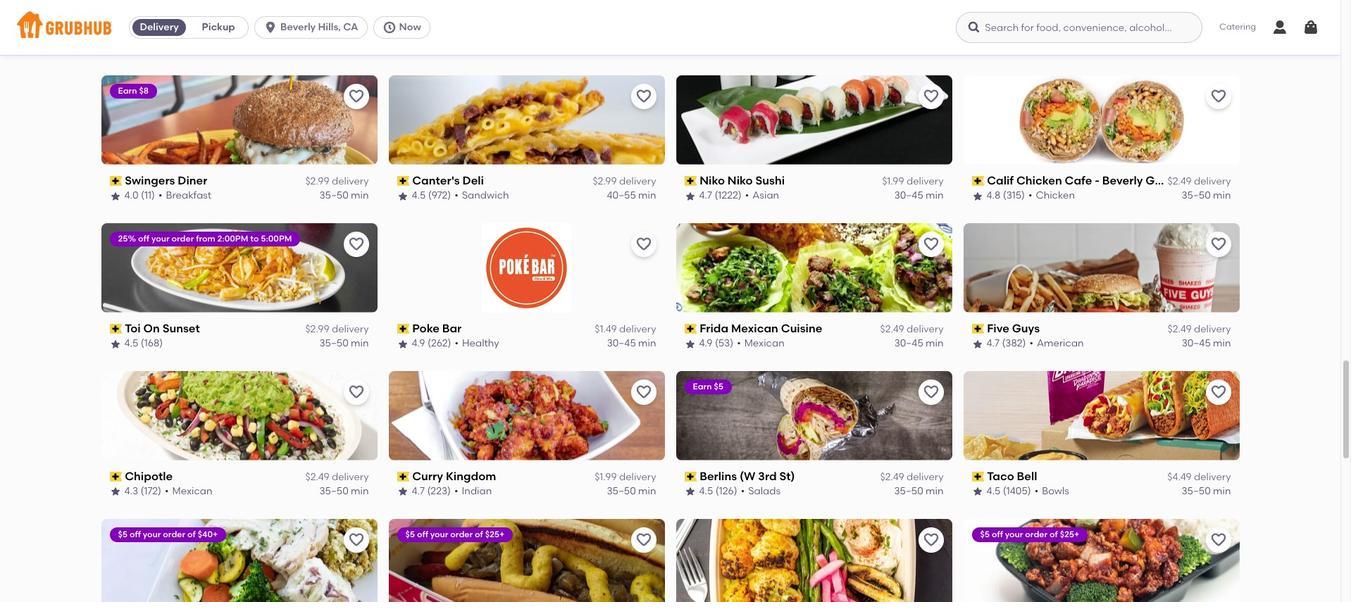 Task type: describe. For each thing, give the bounding box(es) containing it.
asian
[[753, 190, 779, 202]]

5:00pm
[[261, 234, 292, 244]]

curry kingdom
[[412, 470, 496, 483]]

pickup
[[202, 21, 235, 33]]

• chicken
[[1029, 190, 1075, 202]]

svg image for beverly hills, ca
[[264, 20, 278, 35]]

st)
[[780, 470, 795, 483]]

five
[[987, 322, 1010, 335]]

$1.49
[[595, 323, 617, 335]]

subscription pass image for swingers diner
[[110, 176, 122, 186]]

(223)
[[427, 486, 451, 498]]

save this restaurant image for niko niko sushi logo
[[923, 88, 940, 105]]

$40+
[[198, 530, 218, 539]]

35–50 for kingdom
[[607, 486, 636, 498]]

main navigation navigation
[[0, 0, 1341, 55]]

all restaurants
[[101, 39, 215, 57]]

$2.49 delivery for calif chicken cafe - beverly grove
[[1168, 176, 1231, 188]]

delivery for deli
[[619, 176, 656, 188]]

35–50 for diner
[[320, 190, 349, 202]]

bar
[[442, 322, 462, 335]]

35–50 min for (w
[[895, 486, 944, 498]]

now
[[399, 21, 421, 33]]

4.5 for berlins (w 3rd st)
[[699, 486, 713, 498]]

$2.99 delivery for swingers diner
[[305, 176, 369, 188]]

of for tail o' the pup logo
[[475, 530, 483, 539]]

• healthy
[[455, 338, 499, 350]]

off for tail o' the pup logo
[[417, 530, 428, 539]]

• for frida mexican cuisine
[[737, 338, 741, 350]]

$2.49 delivery for frida mexican cuisine
[[880, 323, 944, 335]]

berlins (w 3rd st)  logo image
[[676, 371, 952, 461]]

sushi
[[756, 174, 785, 187]]

frida mexican cuisine
[[700, 322, 823, 335]]

to
[[250, 234, 259, 244]]

poke bar
[[412, 322, 462, 335]]

0 vertical spatial mexican
[[731, 322, 779, 335]]

salads
[[748, 486, 781, 498]]

(168)
[[141, 338, 163, 350]]

svg image for now
[[382, 20, 396, 35]]

$2.49 delivery for five guys
[[1168, 323, 1231, 335]]

calif
[[987, 174, 1014, 187]]

cuisine
[[781, 322, 823, 335]]

35–50 min for diner
[[320, 190, 369, 202]]

min for bell
[[1213, 486, 1231, 498]]

• for canter's deli
[[455, 190, 459, 202]]

$2.49 for frida mexican cuisine
[[880, 323, 904, 335]]

4.5 for canter's deli
[[412, 190, 426, 202]]

swingers diner
[[125, 174, 207, 187]]

kingdom
[[446, 470, 496, 483]]

35–50 min for on
[[320, 338, 369, 350]]

• mexican for frida mexican cuisine
[[737, 338, 785, 350]]

earn $5
[[693, 382, 724, 392]]

30–45 min for poke bar
[[607, 338, 656, 350]]

$25+ for tail o' the pup logo
[[485, 530, 505, 539]]

1 niko from the left
[[700, 174, 725, 187]]

(972)
[[428, 190, 451, 202]]

delivery for mexican
[[907, 323, 944, 335]]

$2.49 for calif chicken cafe - beverly grove
[[1168, 176, 1192, 188]]

american
[[1037, 338, 1084, 350]]

niko niko sushi
[[700, 174, 785, 187]]

4.9 for poke bar
[[412, 338, 425, 350]]

3rd
[[758, 470, 777, 483]]

$2.99 for canter's deli
[[593, 176, 617, 188]]

delivery for niko
[[907, 176, 944, 188]]

4.5 down the toi
[[124, 338, 138, 350]]

taco
[[987, 470, 1014, 483]]

• indian
[[455, 486, 492, 498]]

earn $8
[[118, 86, 149, 96]]

mexican for frida mexican cuisine
[[745, 338, 785, 350]]

delivery for kingdom
[[619, 471, 656, 483]]

delivery for on
[[332, 323, 369, 335]]

indian
[[462, 486, 492, 498]]

subscription pass image for taco bell
[[972, 472, 985, 482]]

4.8 (315)
[[987, 190, 1025, 202]]

Search for food, convenience, alcohol... search field
[[956, 12, 1203, 43]]

subscription pass image for chipotle
[[110, 472, 122, 482]]

star icon image for calif chicken cafe - beverly grove
[[972, 191, 983, 202]]

4.7 (1222)
[[699, 190, 742, 202]]

delivery for bell
[[1194, 471, 1231, 483]]

$5 off your order of $25+ for hoy's wok chinese food logo
[[981, 530, 1080, 539]]

taco bell logo image
[[964, 371, 1240, 461]]

swingers diner logo image
[[101, 75, 377, 165]]

$2.99 for toi on sunset
[[305, 323, 329, 335]]

sandwich
[[462, 190, 509, 202]]

subscription pass image for calif chicken cafe - beverly grove
[[972, 176, 985, 186]]

order for mel's drive-in logo
[[163, 530, 185, 539]]

$4.49
[[1168, 471, 1192, 483]]

of for mel's drive-in logo
[[187, 530, 196, 539]]

$4.49 delivery
[[1168, 471, 1231, 483]]

save this restaurant image for chipotle logo
[[348, 384, 365, 401]]

soom soom fresh logo image
[[676, 519, 952, 602]]

(53)
[[715, 338, 734, 350]]

$5 for mel's drive-in logo
[[118, 530, 128, 539]]

diner
[[178, 174, 207, 187]]

star icon image left the 4.5 (168)
[[110, 339, 121, 350]]

$2.49 delivery for berlins (w 3rd st)
[[880, 471, 944, 483]]

poke bar logo image
[[482, 223, 571, 313]]

all
[[101, 39, 121, 57]]

star icon image for frida mexican cuisine
[[685, 339, 696, 350]]

30–45 for five guys
[[1182, 338, 1211, 350]]

beverly hills, ca button
[[254, 16, 373, 39]]

restaurants
[[125, 39, 215, 57]]

• american
[[1030, 338, 1084, 350]]

(382)
[[1002, 338, 1026, 350]]

35–50 for chicken
[[1182, 190, 1211, 202]]

your for hoy's wok chinese food logo
[[1005, 530, 1023, 539]]

star icon image for curry kingdom
[[397, 486, 408, 498]]

4.7 (382)
[[987, 338, 1026, 350]]

(1222)
[[715, 190, 742, 202]]

(1405)
[[1003, 486, 1031, 498]]

five guys
[[987, 322, 1040, 335]]

• mexican for chipotle
[[165, 486, 213, 498]]

• salads
[[741, 486, 781, 498]]

berlins (w 3rd st)
[[700, 470, 795, 483]]

star icon image for five guys
[[972, 339, 983, 350]]

hills,
[[318, 21, 341, 33]]

catering button
[[1210, 11, 1266, 43]]

toi on sunset
[[125, 322, 200, 335]]

toi
[[125, 322, 141, 335]]

on
[[143, 322, 160, 335]]

25%
[[118, 234, 136, 244]]

4.5 (1405)
[[987, 486, 1031, 498]]

$2.49 delivery for chipotle
[[305, 471, 369, 483]]

• bowls
[[1035, 486, 1070, 498]]

min for bar
[[638, 338, 656, 350]]

2 horizontal spatial svg image
[[1303, 19, 1320, 36]]

star icon image for poke bar
[[397, 339, 408, 350]]

five guys logo image
[[964, 223, 1240, 313]]

curry
[[412, 470, 443, 483]]

subscription pass image for frida mexican cuisine
[[685, 324, 697, 334]]

• for calif chicken cafe - beverly grove
[[1029, 190, 1033, 202]]

hoy's wok chinese food logo image
[[964, 519, 1240, 602]]

4.5 (972)
[[412, 190, 451, 202]]

4.3
[[124, 486, 138, 498]]

canter's
[[412, 174, 460, 187]]

40–55 min
[[607, 190, 656, 202]]

swingers
[[125, 174, 175, 187]]

4.9 (262)
[[412, 338, 451, 350]]

$2.49 for berlins (w 3rd st)
[[880, 471, 904, 483]]

$2.99 delivery for canter's deli
[[593, 176, 656, 188]]

$1.99 for curry kingdom
[[595, 471, 617, 483]]

$2.99 for swingers diner
[[305, 176, 329, 188]]

35–50 min for kingdom
[[607, 486, 656, 498]]

order for tail o' the pup logo
[[451, 530, 473, 539]]

save this restaurant image for calif chicken cafe - beverly grove logo
[[1210, 88, 1227, 105]]

pickup button
[[189, 16, 248, 39]]

25% off your order from 2:00pm to 5:00pm
[[118, 234, 292, 244]]



Task type: vqa. For each thing, say whether or not it's contained in the screenshot.
Chipotle
yes



Task type: locate. For each thing, give the bounding box(es) containing it.
-
[[1095, 174, 1100, 187]]

2 horizontal spatial 4.7
[[987, 338, 1000, 350]]

$2.99 delivery
[[305, 176, 369, 188], [593, 176, 656, 188], [305, 323, 369, 335]]

4.5 left (972)
[[412, 190, 426, 202]]

4.5 down 'berlins'
[[699, 486, 713, 498]]

0 horizontal spatial • mexican
[[165, 486, 213, 498]]

svg image inside now button
[[382, 20, 396, 35]]

star icon image for taco bell
[[972, 486, 983, 498]]

save this restaurant image for five guys logo
[[1210, 236, 1227, 253]]

35–50 min
[[320, 190, 369, 202], [1182, 190, 1231, 202], [320, 338, 369, 350], [320, 486, 369, 498], [607, 486, 656, 498], [895, 486, 944, 498], [1182, 486, 1231, 498]]

$5 off your order of $40+
[[118, 530, 218, 539]]

4.5 down taco
[[987, 486, 1001, 498]]

subscription pass image left taco
[[972, 472, 985, 482]]

2 of from the left
[[475, 530, 483, 539]]

chicken
[[1017, 174, 1062, 187], [1036, 190, 1075, 202]]

4.5 (168)
[[124, 338, 163, 350]]

• down bell
[[1035, 486, 1039, 498]]

off for toi on sunset logo
[[138, 234, 149, 244]]

star icon image left the 4.3
[[110, 486, 121, 498]]

frida
[[700, 322, 729, 335]]

4.9 for frida mexican cuisine
[[699, 338, 713, 350]]

star icon image left 4.5 (126)
[[685, 486, 696, 498]]

0 horizontal spatial $1.99
[[595, 471, 617, 483]]

off down the 4.3
[[130, 530, 141, 539]]

your for toi on sunset logo
[[151, 234, 170, 244]]

0 vertical spatial $1.99
[[882, 176, 904, 188]]

star icon image left 4.5 (972)
[[397, 191, 408, 202]]

guys
[[1012, 322, 1040, 335]]

subscription pass image left calif
[[972, 176, 985, 186]]

save this restaurant image
[[635, 88, 652, 105], [348, 236, 365, 253], [635, 236, 652, 253], [923, 384, 940, 401], [1210, 384, 1227, 401], [1210, 532, 1227, 549]]

2 horizontal spatial of
[[1050, 530, 1058, 539]]

2 niko from the left
[[728, 174, 753, 187]]

1 horizontal spatial $5 off your order of $25+
[[981, 530, 1080, 539]]

star icon image for berlins (w 3rd st)
[[685, 486, 696, 498]]

niko up (1222)
[[728, 174, 753, 187]]

min for on
[[351, 338, 369, 350]]

min for niko
[[926, 190, 944, 202]]

delivery for diner
[[332, 176, 369, 188]]

chipotle
[[125, 470, 173, 483]]

$25+
[[485, 530, 505, 539], [1060, 530, 1080, 539]]

30–45 for frida mexican cuisine
[[895, 338, 924, 350]]

2 $5 off your order of $25+ from the left
[[981, 530, 1080, 539]]

min for (w
[[926, 486, 944, 498]]

mexican up (53) at the right
[[731, 322, 779, 335]]

svg image
[[264, 20, 278, 35], [382, 20, 396, 35]]

$5
[[714, 382, 724, 392], [118, 530, 128, 539], [406, 530, 415, 539], [981, 530, 990, 539]]

svg image left beverly hills, ca
[[264, 20, 278, 35]]

$5 down 4.5 (1405)
[[981, 530, 990, 539]]

(w
[[740, 470, 756, 483]]

of
[[187, 530, 196, 539], [475, 530, 483, 539], [1050, 530, 1058, 539]]

35–50 min for bell
[[1182, 486, 1231, 498]]

berlins
[[700, 470, 737, 483]]

svg image
[[1272, 19, 1289, 36], [1303, 19, 1320, 36], [968, 20, 982, 35]]

$25+ for hoy's wok chinese food logo
[[1060, 530, 1080, 539]]

1 horizontal spatial subscription pass image
[[972, 324, 985, 334]]

0 horizontal spatial $1.99 delivery
[[595, 471, 656, 483]]

order down • bowls
[[1026, 530, 1048, 539]]

2 svg image from the left
[[382, 20, 396, 35]]

$25+ down indian
[[485, 530, 505, 539]]

• for curry kingdom
[[455, 486, 458, 498]]

now button
[[373, 16, 436, 39]]

star icon image left "4.7 (1222)"
[[685, 191, 696, 202]]

• right (172)
[[165, 486, 169, 498]]

1 horizontal spatial $25+
[[1060, 530, 1080, 539]]

calif chicken cafe - beverly grove
[[987, 174, 1179, 187]]

mexican for chipotle
[[172, 486, 213, 498]]

subscription pass image left chipotle
[[110, 472, 122, 482]]

cafe
[[1065, 174, 1092, 187]]

• for taco bell
[[1035, 486, 1039, 498]]

35–50 for on
[[320, 338, 349, 350]]

0 vertical spatial earn
[[118, 86, 137, 96]]

order left from in the top of the page
[[172, 234, 194, 244]]

0 vertical spatial 4.7
[[699, 190, 712, 202]]

mexican
[[731, 322, 779, 335], [745, 338, 785, 350], [172, 486, 213, 498]]

delivery for (w
[[907, 471, 944, 483]]

$1.99
[[882, 176, 904, 188], [595, 471, 617, 483]]

min for kingdom
[[638, 486, 656, 498]]

earn
[[118, 86, 137, 96], [693, 382, 712, 392]]

your down (172)
[[143, 530, 161, 539]]

0 horizontal spatial beverly
[[281, 21, 316, 33]]

save this restaurant image
[[348, 88, 365, 105], [923, 88, 940, 105], [1210, 88, 1227, 105], [923, 236, 940, 253], [1210, 236, 1227, 253], [348, 384, 365, 401], [635, 384, 652, 401], [348, 532, 365, 549], [635, 532, 652, 549], [923, 532, 940, 549]]

$2.99 delivery for toi on sunset
[[305, 323, 369, 335]]

svg image left now
[[382, 20, 396, 35]]

your down (1405)
[[1005, 530, 1023, 539]]

30–45 min for niko niko sushi
[[895, 190, 944, 202]]

1 horizontal spatial 4.9
[[699, 338, 713, 350]]

save this restaurant image for the 'curry kingdom logo'
[[635, 384, 652, 401]]

• right (315)
[[1029, 190, 1033, 202]]

canter's deli logo image
[[389, 75, 665, 165]]

2 4.9 from the left
[[699, 338, 713, 350]]

beverly left 'hills,'
[[281, 21, 316, 33]]

0 horizontal spatial svg image
[[264, 20, 278, 35]]

(315)
[[1003, 190, 1025, 202]]

$5 down 4.7 (223)
[[406, 530, 415, 539]]

30–45 min
[[895, 190, 944, 202], [607, 338, 656, 350], [895, 338, 944, 350], [1182, 338, 1231, 350]]

1 $5 off your order of $25+ from the left
[[406, 530, 505, 539]]

off down 4.5 (1405)
[[992, 530, 1003, 539]]

1 $25+ from the left
[[485, 530, 505, 539]]

35–50
[[320, 190, 349, 202], [1182, 190, 1211, 202], [320, 338, 349, 350], [320, 486, 349, 498], [607, 486, 636, 498], [895, 486, 924, 498], [1182, 486, 1211, 498]]

star icon image left 4.8
[[972, 191, 983, 202]]

ca
[[343, 21, 358, 33]]

$5 down 4.9 (53)
[[714, 382, 724, 392]]

• down berlins (w 3rd st)
[[741, 486, 745, 498]]

min for deli
[[638, 190, 656, 202]]

subscription pass image left curry
[[397, 472, 410, 482]]

0 vertical spatial beverly
[[281, 21, 316, 33]]

• down 'guys'
[[1030, 338, 1034, 350]]

1 horizontal spatial $1.99
[[882, 176, 904, 188]]

1 vertical spatial $1.99
[[595, 471, 617, 483]]

subscription pass image left canter's
[[397, 176, 410, 186]]

1 horizontal spatial svg image
[[1272, 19, 1289, 36]]

• down niko niko sushi
[[745, 190, 749, 202]]

0 horizontal spatial $25+
[[485, 530, 505, 539]]

your right 25% on the left of the page
[[151, 234, 170, 244]]

0 horizontal spatial niko
[[700, 174, 725, 187]]

1 vertical spatial 4.7
[[987, 338, 1000, 350]]

4.9 down frida
[[699, 338, 713, 350]]

1 vertical spatial mexican
[[745, 338, 785, 350]]

$2.49
[[1168, 176, 1192, 188], [880, 323, 904, 335], [1168, 323, 1192, 335], [305, 471, 329, 483], [880, 471, 904, 483]]

1 vertical spatial subscription pass image
[[685, 472, 697, 482]]

bell
[[1017, 470, 1038, 483]]

healthy
[[462, 338, 499, 350]]

subscription pass image left poke
[[397, 324, 410, 334]]

1 vertical spatial • mexican
[[165, 486, 213, 498]]

of down indian
[[475, 530, 483, 539]]

subscription pass image left niko niko sushi
[[685, 176, 697, 186]]

star icon image left 4.9 (262)
[[397, 339, 408, 350]]

3 of from the left
[[1050, 530, 1058, 539]]

4.3 (172)
[[124, 486, 161, 498]]

0 horizontal spatial of
[[187, 530, 196, 539]]

0 horizontal spatial svg image
[[968, 20, 982, 35]]

4.7 down five
[[987, 338, 1000, 350]]

order
[[172, 234, 194, 244], [163, 530, 185, 539], [451, 530, 473, 539], [1026, 530, 1048, 539]]

• down 'curry kingdom'
[[455, 486, 458, 498]]

1 horizontal spatial beverly
[[1103, 174, 1143, 187]]

1 horizontal spatial • mexican
[[737, 338, 785, 350]]

star icon image left 4.7 (223)
[[397, 486, 408, 498]]

grove
[[1146, 174, 1179, 187]]

sunset
[[163, 322, 200, 335]]

4.7 down curry
[[412, 486, 425, 498]]

4.0
[[124, 190, 139, 202]]

$25+ down bowls
[[1060, 530, 1080, 539]]

star icon image left 4.7 (382)
[[972, 339, 983, 350]]

35–50 min for chicken
[[1182, 190, 1231, 202]]

1 horizontal spatial svg image
[[382, 20, 396, 35]]

calif chicken cafe - beverly grove logo image
[[964, 75, 1240, 165]]

•
[[159, 190, 162, 202], [455, 190, 459, 202], [745, 190, 749, 202], [1029, 190, 1033, 202], [455, 338, 459, 350], [737, 338, 741, 350], [1030, 338, 1034, 350], [165, 486, 169, 498], [455, 486, 458, 498], [741, 486, 745, 498], [1035, 486, 1039, 498]]

0 horizontal spatial $5 off your order of $25+
[[406, 530, 505, 539]]

$2.49 for five guys
[[1168, 323, 1192, 335]]

$1.99 delivery for curry kingdom
[[595, 471, 656, 483]]

subscription pass image left the toi
[[110, 324, 122, 334]]

off down 4.7 (223)
[[417, 530, 428, 539]]

order for toi on sunset logo
[[172, 234, 194, 244]]

0 horizontal spatial 4.7
[[412, 486, 425, 498]]

$5 off your order of $25+ down (1405)
[[981, 530, 1080, 539]]

poke
[[412, 322, 440, 335]]

1 horizontal spatial of
[[475, 530, 483, 539]]

1 horizontal spatial niko
[[728, 174, 753, 187]]

star icon image left 4.0
[[110, 191, 121, 202]]

• down bar
[[455, 338, 459, 350]]

$5 for hoy's wok chinese food logo
[[981, 530, 990, 539]]

chipotle logo image
[[101, 371, 377, 461]]

$5 off your order of $25+ down (223)
[[406, 530, 505, 539]]

mexican right (172)
[[172, 486, 213, 498]]

4.7 for five guys
[[987, 338, 1000, 350]]

niko
[[700, 174, 725, 187], [728, 174, 753, 187]]

• mexican right (172)
[[165, 486, 213, 498]]

off for mel's drive-in logo
[[130, 530, 141, 539]]

• for poke bar
[[455, 338, 459, 350]]

min for chicken
[[1213, 190, 1231, 202]]

4.0 (11)
[[124, 190, 155, 202]]

niko up "4.7 (1222)"
[[700, 174, 725, 187]]

your for tail o' the pup logo
[[430, 530, 448, 539]]

subscription pass image for curry kingdom
[[397, 472, 410, 482]]

mel's drive-in logo image
[[101, 519, 377, 602]]

0 horizontal spatial subscription pass image
[[685, 472, 697, 482]]

subscription pass image left frida
[[685, 324, 697, 334]]

$5 down the 4.3
[[118, 530, 128, 539]]

delivery button
[[130, 16, 189, 39]]

curry kingdom logo image
[[389, 371, 665, 461]]

• for chipotle
[[165, 486, 169, 498]]

beverly inside button
[[281, 21, 316, 33]]

min for guys
[[1213, 338, 1231, 350]]

beverly right the - on the right top of the page
[[1103, 174, 1143, 187]]

your
[[151, 234, 170, 244], [143, 530, 161, 539], [430, 530, 448, 539], [1005, 530, 1023, 539]]

1 vertical spatial chicken
[[1036, 190, 1075, 202]]

earn for swingers diner
[[118, 86, 137, 96]]

$1.99 for niko niko sushi
[[882, 176, 904, 188]]

niko niko sushi logo image
[[676, 75, 952, 165]]

star icon image for niko niko sushi
[[685, 191, 696, 202]]

subscription pass image
[[110, 176, 122, 186], [397, 176, 410, 186], [685, 176, 697, 186], [972, 176, 985, 186], [110, 324, 122, 334], [397, 324, 410, 334], [685, 324, 697, 334], [110, 472, 122, 482], [397, 472, 410, 482], [972, 472, 985, 482]]

4.7 for curry kingdom
[[412, 486, 425, 498]]

catering
[[1220, 22, 1256, 32]]

30–45 for poke bar
[[607, 338, 636, 350]]

1 4.9 from the left
[[412, 338, 425, 350]]

$2.49 for chipotle
[[305, 471, 329, 483]]

1 svg image from the left
[[264, 20, 278, 35]]

chicken up "• chicken"
[[1017, 174, 1062, 187]]

• for swingers diner
[[159, 190, 162, 202]]

delivery
[[140, 21, 179, 33]]

• for five guys
[[1030, 338, 1034, 350]]

svg image inside beverly hills, ca button
[[264, 20, 278, 35]]

order left the $40+ at left bottom
[[163, 530, 185, 539]]

delivery for bar
[[619, 323, 656, 335]]

2 $25+ from the left
[[1060, 530, 1080, 539]]

• asian
[[745, 190, 779, 202]]

subscription pass image for berlins (w 3rd st)
[[685, 472, 697, 482]]

frida mexican cuisine logo image
[[676, 223, 952, 313]]

0 vertical spatial $1.99 delivery
[[882, 176, 944, 188]]

4.7 (223)
[[412, 486, 451, 498]]

your for mel's drive-in logo
[[143, 530, 161, 539]]

off right 25% on the left of the page
[[138, 234, 149, 244]]

subscription pass image for niko niko sushi
[[685, 176, 697, 186]]

order down • indian
[[451, 530, 473, 539]]

4.7 for niko niko sushi
[[699, 190, 712, 202]]

0 horizontal spatial 4.9
[[412, 338, 425, 350]]

4.7 left (1222)
[[699, 190, 712, 202]]

of for hoy's wok chinese food logo
[[1050, 530, 1058, 539]]

of left the $40+ at left bottom
[[187, 530, 196, 539]]

(172)
[[141, 486, 161, 498]]

35–50 for bell
[[1182, 486, 1211, 498]]

0 vertical spatial subscription pass image
[[972, 324, 985, 334]]

$2.99
[[305, 176, 329, 188], [593, 176, 617, 188], [305, 323, 329, 335]]

$5 off your order of $25+ for tail o' the pup logo
[[406, 530, 505, 539]]

taco bell
[[987, 470, 1038, 483]]

2:00pm
[[217, 234, 248, 244]]

save this restaurant button
[[344, 84, 369, 109], [631, 84, 656, 109], [919, 84, 944, 109], [1206, 84, 1231, 109], [344, 232, 369, 257], [631, 232, 656, 257], [919, 232, 944, 257], [1206, 232, 1231, 257], [344, 380, 369, 405], [631, 380, 656, 405], [919, 380, 944, 405], [1206, 380, 1231, 405], [344, 527, 369, 553], [631, 527, 656, 553], [919, 527, 944, 553], [1206, 527, 1231, 553]]

40–55
[[607, 190, 636, 202]]

subscription pass image left five
[[972, 324, 985, 334]]

star icon image left 4.5 (1405)
[[972, 486, 983, 498]]

• breakfast
[[159, 190, 211, 202]]

• mexican down frida mexican cuisine
[[737, 338, 785, 350]]

chicken for calif
[[1017, 174, 1062, 187]]

2 vertical spatial mexican
[[172, 486, 213, 498]]

save this restaurant image for soom soom fresh logo
[[923, 532, 940, 549]]

• right (11)
[[159, 190, 162, 202]]

(126)
[[716, 486, 738, 498]]

1 of from the left
[[187, 530, 196, 539]]

(262)
[[428, 338, 451, 350]]

subscription pass image left 'berlins'
[[685, 472, 697, 482]]

$8
[[139, 86, 149, 96]]

delivery for chicken
[[1194, 176, 1231, 188]]

subscription pass image left swingers
[[110, 176, 122, 186]]

subscription pass image
[[972, 324, 985, 334], [685, 472, 697, 482]]

delivery for guys
[[1194, 323, 1231, 335]]

chicken for •
[[1036, 190, 1075, 202]]

0 vertical spatial chicken
[[1017, 174, 1062, 187]]

4.5 (126)
[[699, 486, 738, 498]]

• right (972)
[[455, 190, 459, 202]]

• mexican
[[737, 338, 785, 350], [165, 486, 213, 498]]

$1.99 delivery
[[882, 176, 944, 188], [595, 471, 656, 483]]

chicken down cafe
[[1036, 190, 1075, 202]]

2 vertical spatial 4.7
[[412, 486, 425, 498]]

1 horizontal spatial $1.99 delivery
[[882, 176, 944, 188]]

subscription pass image for poke bar
[[397, 324, 410, 334]]

beverly
[[281, 21, 316, 33], [1103, 174, 1143, 187]]

star icon image
[[110, 191, 121, 202], [397, 191, 408, 202], [685, 191, 696, 202], [972, 191, 983, 202], [110, 339, 121, 350], [397, 339, 408, 350], [685, 339, 696, 350], [972, 339, 983, 350], [110, 486, 121, 498], [397, 486, 408, 498], [685, 486, 696, 498], [972, 486, 983, 498]]

mexican down frida mexican cuisine
[[745, 338, 785, 350]]

of down • bowls
[[1050, 530, 1058, 539]]

(11)
[[141, 190, 155, 202]]

4.8
[[987, 190, 1001, 202]]

1 vertical spatial earn
[[693, 382, 712, 392]]

$1.99 delivery for niko niko sushi
[[882, 176, 944, 188]]

from
[[196, 234, 215, 244]]

0 horizontal spatial earn
[[118, 86, 137, 96]]

1 horizontal spatial 4.7
[[699, 190, 712, 202]]

toi on sunset logo image
[[101, 223, 377, 313]]

35–50 for (w
[[895, 486, 924, 498]]

tail o' the pup logo image
[[389, 519, 665, 602]]

• for berlins (w 3rd st)
[[741, 486, 745, 498]]

$2.49 delivery
[[1168, 176, 1231, 188], [880, 323, 944, 335], [1168, 323, 1231, 335], [305, 471, 369, 483], [880, 471, 944, 483]]

earn left $8
[[118, 86, 137, 96]]

star icon image for chipotle
[[110, 486, 121, 498]]

• right (53) at the right
[[737, 338, 741, 350]]

• sandwich
[[455, 190, 509, 202]]

1 vertical spatial $1.99 delivery
[[595, 471, 656, 483]]

star icon image for swingers diner
[[110, 191, 121, 202]]

4.9 down poke
[[412, 338, 425, 350]]

$1.49 delivery
[[595, 323, 656, 335]]

4.9 (53)
[[699, 338, 734, 350]]

beverly hills, ca
[[281, 21, 358, 33]]

• for niko niko sushi
[[745, 190, 749, 202]]

star icon image left 4.9 (53)
[[685, 339, 696, 350]]

earn down 4.9 (53)
[[693, 382, 712, 392]]

your down (223)
[[430, 530, 448, 539]]

deli
[[463, 174, 484, 187]]

1 vertical spatial beverly
[[1103, 174, 1143, 187]]

1 horizontal spatial earn
[[693, 382, 712, 392]]

30–45 min for frida mexican cuisine
[[895, 338, 944, 350]]

0 vertical spatial • mexican
[[737, 338, 785, 350]]



